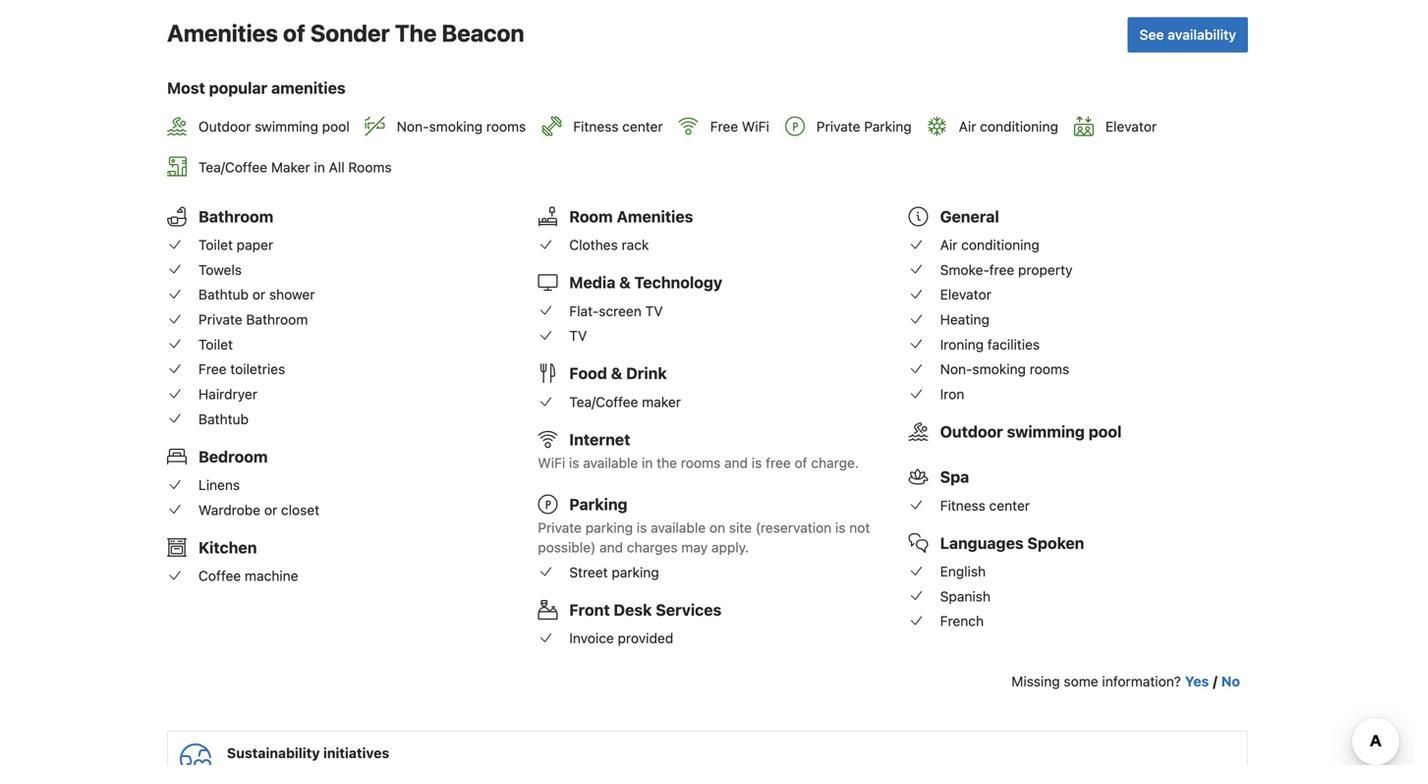 Task type: locate. For each thing, give the bounding box(es) containing it.
initiatives
[[323, 746, 389, 762]]

0 vertical spatial elevator
[[1106, 118, 1157, 135]]

1 horizontal spatial parking
[[864, 118, 912, 135]]

1 horizontal spatial non-
[[940, 361, 973, 378]]

non-smoking rooms
[[397, 118, 526, 135], [940, 361, 1070, 378]]

1 toilet from the top
[[199, 237, 233, 253]]

0 horizontal spatial of
[[283, 19, 305, 47]]

0 vertical spatial center
[[622, 118, 663, 135]]

spa
[[940, 468, 969, 486]]

room amenities
[[569, 207, 693, 226]]

1 vertical spatial private
[[199, 312, 242, 328]]

amenities
[[167, 19, 278, 47], [617, 207, 693, 226]]

0 horizontal spatial tea/coffee
[[199, 159, 267, 175]]

& for food
[[611, 364, 622, 383]]

rooms
[[486, 118, 526, 135], [1030, 361, 1070, 378], [681, 455, 721, 471]]

see
[[1140, 27, 1164, 43]]

conditioning
[[980, 118, 1059, 135], [961, 237, 1040, 253]]

non- up iron
[[940, 361, 973, 378]]

tea/coffee
[[199, 159, 267, 175], [569, 394, 638, 410]]

0 horizontal spatial tv
[[569, 328, 587, 344]]

air conditioning
[[959, 118, 1059, 135], [940, 237, 1040, 253]]

and up street parking
[[600, 540, 623, 556]]

free wifi
[[710, 118, 769, 135]]

0 vertical spatial of
[[283, 19, 305, 47]]

general
[[940, 207, 999, 226]]

swimming
[[255, 118, 318, 135], [1007, 423, 1085, 441]]

0 horizontal spatial swimming
[[255, 118, 318, 135]]

smoking down ironing facilities
[[973, 361, 1026, 378]]

yes
[[1185, 674, 1209, 690]]

free
[[710, 118, 738, 135], [199, 361, 227, 378]]

non-smoking rooms down facilities
[[940, 361, 1070, 378]]

free left property
[[990, 262, 1015, 278]]

rooms down facilities
[[1030, 361, 1070, 378]]

0 vertical spatial tv
[[645, 303, 663, 319]]

0 vertical spatial &
[[619, 273, 631, 292]]

1 vertical spatial amenities
[[617, 207, 693, 226]]

fitness up room
[[573, 118, 619, 135]]

& for media
[[619, 273, 631, 292]]

parking
[[586, 520, 633, 536], [612, 565, 659, 581]]

bathtub for bathtub or shower
[[199, 287, 249, 303]]

air
[[959, 118, 976, 135], [940, 237, 958, 253]]

0 vertical spatial and
[[724, 455, 748, 471]]

1 horizontal spatial fitness center
[[940, 498, 1030, 514]]

2 vertical spatial private
[[538, 520, 582, 536]]

fitness
[[573, 118, 619, 135], [940, 498, 986, 514]]

0 vertical spatial pool
[[322, 118, 350, 135]]

apply.
[[712, 540, 749, 556]]

street
[[569, 565, 608, 581]]

tea/coffee maker
[[569, 394, 681, 410]]

parking for private
[[586, 520, 633, 536]]

0 vertical spatial bathtub
[[199, 287, 249, 303]]

or for bathtub
[[252, 287, 266, 303]]

available up may
[[651, 520, 706, 536]]

rooms right "the"
[[681, 455, 721, 471]]

0 vertical spatial private
[[817, 118, 861, 135]]

smoke-
[[940, 262, 990, 278]]

air up the smoke-
[[940, 237, 958, 253]]

1 vertical spatial pool
[[1089, 423, 1122, 441]]

1 vertical spatial smoking
[[973, 361, 1026, 378]]

0 vertical spatial parking
[[586, 520, 633, 536]]

1 vertical spatial bathroom
[[246, 312, 308, 328]]

or
[[252, 287, 266, 303], [264, 502, 277, 518]]

0 horizontal spatial air
[[940, 237, 958, 253]]

parking inside private parking is available on site (reservation is not possible) and charges may apply.
[[586, 520, 633, 536]]

fitness center up room amenities at the top
[[573, 118, 663, 135]]

1 vertical spatial elevator
[[940, 287, 992, 303]]

1 horizontal spatial in
[[642, 455, 653, 471]]

in left all
[[314, 159, 325, 175]]

pool
[[322, 118, 350, 135], [1089, 423, 1122, 441]]

1 horizontal spatial rooms
[[681, 455, 721, 471]]

smoking down beacon
[[429, 118, 483, 135]]

clothes rack
[[569, 237, 649, 253]]

1 vertical spatial in
[[642, 455, 653, 471]]

1 vertical spatial center
[[989, 498, 1030, 514]]

of
[[283, 19, 305, 47], [795, 455, 808, 471]]

1 vertical spatial swimming
[[1007, 423, 1085, 441]]

0 horizontal spatial fitness
[[573, 118, 619, 135]]

0 horizontal spatial amenities
[[167, 19, 278, 47]]

yes button
[[1185, 672, 1209, 692]]

bathtub
[[199, 287, 249, 303], [199, 411, 249, 427]]

1 vertical spatial rooms
[[1030, 361, 1070, 378]]

parking up street parking
[[586, 520, 633, 536]]

2 vertical spatial rooms
[[681, 455, 721, 471]]

toilet up towels
[[199, 237, 233, 253]]

outdoor down iron
[[940, 423, 1003, 441]]

is left not
[[835, 520, 846, 536]]

wifi is available in the rooms and is free of charge.
[[538, 455, 859, 471]]

amenities up rack
[[617, 207, 693, 226]]

1 horizontal spatial non-smoking rooms
[[940, 361, 1070, 378]]

private parking
[[817, 118, 912, 135]]

1 vertical spatial outdoor swimming pool
[[940, 423, 1122, 441]]

or up the private bathroom at top left
[[252, 287, 266, 303]]

1 vertical spatial non-
[[940, 361, 973, 378]]

free for free toiletries
[[199, 361, 227, 378]]

center up room amenities at the top
[[622, 118, 663, 135]]

fitness center up languages
[[940, 498, 1030, 514]]

0 vertical spatial swimming
[[255, 118, 318, 135]]

available
[[583, 455, 638, 471], [651, 520, 706, 536]]

0 horizontal spatial in
[[314, 159, 325, 175]]

& right food
[[611, 364, 622, 383]]

free for free wifi
[[710, 118, 738, 135]]

toilet paper
[[199, 237, 273, 253]]

0 vertical spatial outdoor
[[199, 118, 251, 135]]

1 horizontal spatial center
[[989, 498, 1030, 514]]

or left closet
[[264, 502, 277, 518]]

0 vertical spatial rooms
[[486, 118, 526, 135]]

is
[[569, 455, 579, 471], [752, 455, 762, 471], [637, 520, 647, 536], [835, 520, 846, 536]]

2 toilet from the top
[[199, 336, 233, 353]]

elevator down see
[[1106, 118, 1157, 135]]

0 vertical spatial or
[[252, 287, 266, 303]]

see availability
[[1140, 27, 1236, 43]]

1 vertical spatial non-smoking rooms
[[940, 361, 1070, 378]]

on
[[710, 520, 725, 536]]

in
[[314, 159, 325, 175], [642, 455, 653, 471]]

0 horizontal spatial outdoor swimming pool
[[199, 118, 350, 135]]

in left "the"
[[642, 455, 653, 471]]

bathtub down towels
[[199, 287, 249, 303]]

&
[[619, 273, 631, 292], [611, 364, 622, 383]]

smoking
[[429, 118, 483, 135], [973, 361, 1026, 378]]

elevator
[[1106, 118, 1157, 135], [940, 287, 992, 303]]

toilet up 'free toiletries'
[[199, 336, 233, 353]]

1 horizontal spatial amenities
[[617, 207, 693, 226]]

1 vertical spatial bathtub
[[199, 411, 249, 427]]

elevator up heating
[[940, 287, 992, 303]]

wifi
[[742, 118, 769, 135], [538, 455, 565, 471]]

1 vertical spatial fitness center
[[940, 498, 1030, 514]]

0 vertical spatial air
[[959, 118, 976, 135]]

outdoor swimming pool down most popular amenities
[[199, 118, 350, 135]]

information?
[[1102, 674, 1181, 690]]

1 horizontal spatial of
[[795, 455, 808, 471]]

0 vertical spatial available
[[583, 455, 638, 471]]

parking down charges
[[612, 565, 659, 581]]

toilet
[[199, 237, 233, 253], [199, 336, 233, 353]]

of left charge.
[[795, 455, 808, 471]]

2 horizontal spatial private
[[817, 118, 861, 135]]

1 vertical spatial parking
[[612, 565, 659, 581]]

0 horizontal spatial non-smoking rooms
[[397, 118, 526, 135]]

tv down the flat-
[[569, 328, 587, 344]]

1 horizontal spatial outdoor
[[940, 423, 1003, 441]]

amenities up popular
[[167, 19, 278, 47]]

coffee
[[199, 568, 241, 585]]

swimming up maker
[[255, 118, 318, 135]]

swimming down facilities
[[1007, 423, 1085, 441]]

bathroom down shower
[[246, 312, 308, 328]]

0 vertical spatial smoking
[[429, 118, 483, 135]]

1 vertical spatial conditioning
[[961, 237, 1040, 253]]

0 horizontal spatial free
[[199, 361, 227, 378]]

fitness center
[[573, 118, 663, 135], [940, 498, 1030, 514]]

0 vertical spatial outdoor swimming pool
[[199, 118, 350, 135]]

1 horizontal spatial pool
[[1089, 423, 1122, 441]]

1 bathtub from the top
[[199, 287, 249, 303]]

2 bathtub from the top
[[199, 411, 249, 427]]

1 vertical spatial tea/coffee
[[569, 394, 638, 410]]

0 vertical spatial amenities
[[167, 19, 278, 47]]

site
[[729, 520, 752, 536]]

center
[[622, 118, 663, 135], [989, 498, 1030, 514]]

center up languages spoken
[[989, 498, 1030, 514]]

1 vertical spatial of
[[795, 455, 808, 471]]

1 vertical spatial outdoor
[[940, 423, 1003, 441]]

amenities of sonder the beacon
[[167, 19, 524, 47]]

outdoor down popular
[[199, 118, 251, 135]]

0 horizontal spatial pool
[[322, 118, 350, 135]]

0 vertical spatial wifi
[[742, 118, 769, 135]]

free left charge.
[[766, 455, 791, 471]]

1 horizontal spatial private
[[538, 520, 582, 536]]

rooms
[[348, 159, 392, 175]]

/
[[1213, 674, 1218, 690]]

all
[[329, 159, 345, 175]]

tea/coffee left maker
[[199, 159, 267, 175]]

tea/coffee for tea/coffee maker
[[569, 394, 638, 410]]

0 vertical spatial fitness center
[[573, 118, 663, 135]]

tv
[[645, 303, 663, 319], [569, 328, 587, 344]]

1 vertical spatial air conditioning
[[940, 237, 1040, 253]]

0 vertical spatial toilet
[[199, 237, 233, 253]]

air up 'general'
[[959, 118, 976, 135]]

fitness down spa
[[940, 498, 986, 514]]

non- down the
[[397, 118, 429, 135]]

private for private parking
[[817, 118, 861, 135]]

tea/coffee for tea/coffee maker in all rooms
[[199, 159, 267, 175]]

private inside private parking is available on site (reservation is not possible) and charges may apply.
[[538, 520, 582, 536]]

1 vertical spatial toilet
[[199, 336, 233, 353]]

1 horizontal spatial air
[[959, 118, 976, 135]]

bathroom up toilet paper on the left of page
[[199, 207, 274, 226]]

outdoor swimming pool down iron
[[940, 423, 1122, 441]]

of left sonder
[[283, 19, 305, 47]]

front
[[569, 601, 610, 620]]

1 vertical spatial free
[[199, 361, 227, 378]]

heating
[[940, 312, 990, 328]]

is up charges
[[637, 520, 647, 536]]

0 vertical spatial conditioning
[[980, 118, 1059, 135]]

and
[[724, 455, 748, 471], [600, 540, 623, 556]]

private for private parking is available on site (reservation is not possible) and charges may apply.
[[538, 520, 582, 536]]

0 horizontal spatial fitness center
[[573, 118, 663, 135]]

tea/coffee down the 'food & drink'
[[569, 394, 638, 410]]

1 vertical spatial and
[[600, 540, 623, 556]]

0 vertical spatial tea/coffee
[[199, 159, 267, 175]]

bathtub down 'hairdryer'
[[199, 411, 249, 427]]

languages
[[940, 534, 1024, 553]]

the
[[395, 19, 437, 47]]

1 horizontal spatial fitness
[[940, 498, 986, 514]]

outdoor swimming pool
[[199, 118, 350, 135], [940, 423, 1122, 441]]

or for wardrobe
[[264, 502, 277, 518]]

tv down the media & technology
[[645, 303, 663, 319]]

1 horizontal spatial free
[[990, 262, 1015, 278]]

charge.
[[811, 455, 859, 471]]

1 vertical spatial &
[[611, 364, 622, 383]]

air conditioning up the smoke-free property at the top right of page
[[940, 237, 1040, 253]]

0 horizontal spatial parking
[[569, 495, 628, 514]]

available inside private parking is available on site (reservation is not possible) and charges may apply.
[[651, 520, 706, 536]]

bathroom
[[199, 207, 274, 226], [246, 312, 308, 328]]

rooms down beacon
[[486, 118, 526, 135]]

air conditioning up 'general'
[[959, 118, 1059, 135]]

1 vertical spatial tv
[[569, 328, 587, 344]]

parking
[[864, 118, 912, 135], [569, 495, 628, 514]]

0 vertical spatial non-
[[397, 118, 429, 135]]

food
[[569, 364, 607, 383]]

0 vertical spatial free
[[710, 118, 738, 135]]

clothes
[[569, 237, 618, 253]]

and up site on the right bottom of the page
[[724, 455, 748, 471]]

non-smoking rooms down beacon
[[397, 118, 526, 135]]

& up screen
[[619, 273, 631, 292]]

most popular amenities
[[167, 79, 346, 97]]

1 horizontal spatial smoking
[[973, 361, 1026, 378]]

available down internet
[[583, 455, 638, 471]]



Task type: describe. For each thing, give the bounding box(es) containing it.
0 horizontal spatial available
[[583, 455, 638, 471]]

smoke-free property
[[940, 262, 1073, 278]]

(reservation
[[756, 520, 832, 536]]

1 vertical spatial air
[[940, 237, 958, 253]]

0 horizontal spatial elevator
[[940, 287, 992, 303]]

spanish
[[940, 589, 991, 605]]

1 horizontal spatial tv
[[645, 303, 663, 319]]

toilet for toilet paper
[[199, 237, 233, 253]]

most
[[167, 79, 205, 97]]

0 horizontal spatial center
[[622, 118, 663, 135]]

availability
[[1168, 27, 1236, 43]]

bedroom
[[199, 447, 268, 466]]

technology
[[635, 273, 723, 292]]

charges
[[627, 540, 678, 556]]

maker
[[642, 394, 681, 410]]

1 vertical spatial fitness
[[940, 498, 986, 514]]

desk
[[614, 601, 652, 620]]

coffee machine
[[199, 568, 298, 585]]

room
[[569, 207, 613, 226]]

possible)
[[538, 540, 596, 556]]

shower
[[269, 287, 315, 303]]

screen
[[599, 303, 642, 319]]

hairdryer
[[199, 386, 258, 402]]

1 horizontal spatial outdoor swimming pool
[[940, 423, 1122, 441]]

closet
[[281, 502, 320, 518]]

facilities
[[988, 336, 1040, 353]]

wardrobe
[[199, 502, 261, 518]]

flat-
[[569, 303, 599, 319]]

kitchen
[[199, 539, 257, 557]]

popular
[[209, 79, 268, 97]]

is up site on the right bottom of the page
[[752, 455, 762, 471]]

drink
[[626, 364, 667, 383]]

invoice
[[569, 631, 614, 647]]

1 horizontal spatial and
[[724, 455, 748, 471]]

0 horizontal spatial free
[[766, 455, 791, 471]]

rack
[[622, 237, 649, 253]]

0 horizontal spatial non-
[[397, 118, 429, 135]]

0 vertical spatial in
[[314, 159, 325, 175]]

0 horizontal spatial outdoor
[[199, 118, 251, 135]]

machine
[[245, 568, 298, 585]]

beacon
[[442, 19, 524, 47]]

private for private bathroom
[[199, 312, 242, 328]]

no
[[1222, 674, 1240, 690]]

spoken
[[1028, 534, 1085, 553]]

french
[[940, 614, 984, 630]]

media
[[569, 273, 616, 292]]

linens
[[199, 477, 240, 493]]

iron
[[940, 386, 965, 402]]

towels
[[199, 262, 242, 278]]

tea/coffee maker in all rooms
[[199, 159, 392, 175]]

maker
[[271, 159, 310, 175]]

english
[[940, 564, 986, 580]]

1 horizontal spatial swimming
[[1007, 423, 1085, 441]]

media & technology
[[569, 273, 723, 292]]

paper
[[237, 237, 273, 253]]

bathtub for bathtub
[[199, 411, 249, 427]]

1 vertical spatial parking
[[569, 495, 628, 514]]

some
[[1064, 674, 1099, 690]]

free toiletries
[[199, 361, 285, 378]]

0 vertical spatial air conditioning
[[959, 118, 1059, 135]]

and inside private parking is available on site (reservation is not possible) and charges may apply.
[[600, 540, 623, 556]]

toiletries
[[230, 361, 285, 378]]

property
[[1018, 262, 1073, 278]]

food & drink
[[569, 364, 667, 383]]

wardrobe or closet
[[199, 502, 320, 518]]

parking for street
[[612, 565, 659, 581]]

0 vertical spatial fitness
[[573, 118, 619, 135]]

0 vertical spatial bathroom
[[199, 207, 274, 226]]

toilet for toilet
[[199, 336, 233, 353]]

missing
[[1012, 674, 1060, 690]]

front desk services
[[569, 601, 722, 620]]

may
[[682, 540, 708, 556]]

see availability button
[[1128, 17, 1248, 53]]

bathtub or shower
[[199, 287, 315, 303]]

missing some information? yes / no
[[1012, 674, 1240, 690]]

1 horizontal spatial elevator
[[1106, 118, 1157, 135]]

0 vertical spatial non-smoking rooms
[[397, 118, 526, 135]]

sonder
[[310, 19, 390, 47]]

sustainability initiatives
[[227, 746, 389, 762]]

ironing
[[940, 336, 984, 353]]

private parking is available on site (reservation is not possible) and charges may apply.
[[538, 520, 870, 556]]

internet
[[569, 431, 630, 449]]

no button
[[1222, 672, 1240, 692]]

private bathroom
[[199, 312, 308, 328]]

1 horizontal spatial wifi
[[742, 118, 769, 135]]

the
[[657, 455, 677, 471]]

1 vertical spatial wifi
[[538, 455, 565, 471]]

services
[[656, 601, 722, 620]]

is down internet
[[569, 455, 579, 471]]

ironing facilities
[[940, 336, 1040, 353]]

0 horizontal spatial smoking
[[429, 118, 483, 135]]

invoice provided
[[569, 631, 674, 647]]

street parking
[[569, 565, 659, 581]]

0 horizontal spatial rooms
[[486, 118, 526, 135]]

flat-screen tv
[[569, 303, 663, 319]]

languages spoken
[[940, 534, 1085, 553]]

provided
[[618, 631, 674, 647]]

sustainability
[[227, 746, 320, 762]]

not
[[850, 520, 870, 536]]

amenities
[[271, 79, 346, 97]]



Task type: vqa. For each thing, say whether or not it's contained in the screenshot.
the rightmost The Near
no



